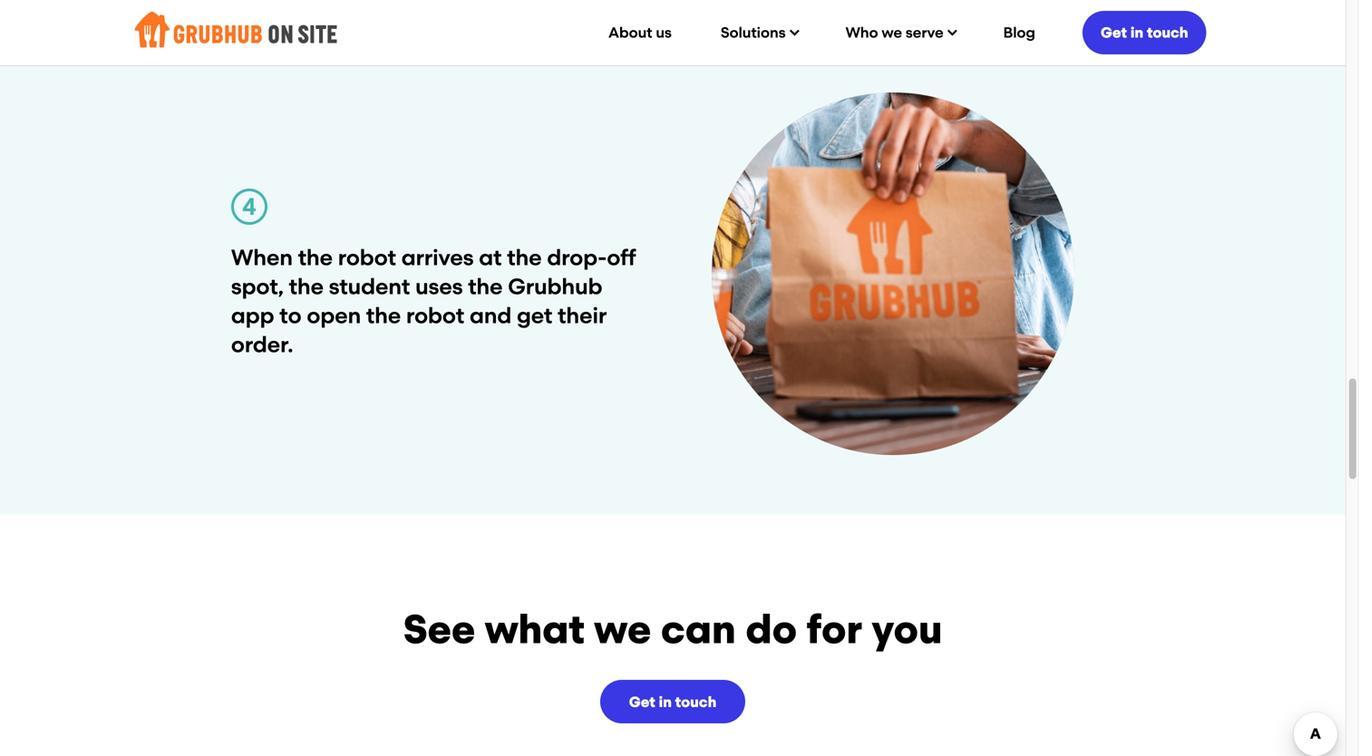 Task type: vqa. For each thing, say whether or not it's contained in the screenshot.
open
yes



Task type: locate. For each thing, give the bounding box(es) containing it.
the down at
[[468, 273, 503, 300]]

you
[[872, 605, 943, 653]]

robot up student
[[338, 244, 396, 270]]

1 vertical spatial we
[[594, 605, 651, 653]]

and
[[470, 302, 512, 329]]

off
[[607, 244, 636, 270]]

0 vertical spatial we
[[882, 24, 902, 41]]

get
[[1101, 24, 1127, 41], [629, 694, 655, 711]]

do
[[746, 605, 797, 653]]

grubhub
[[508, 273, 603, 300]]

the
[[298, 244, 333, 270], [507, 244, 542, 270], [289, 273, 324, 300], [468, 273, 503, 300], [366, 302, 401, 329]]

robot down uses
[[406, 302, 465, 329]]

blog link
[[984, 10, 1056, 55]]

1 horizontal spatial get in touch
[[1101, 24, 1189, 41]]

their
[[558, 302, 607, 329]]

4
[[242, 193, 257, 221]]

0 horizontal spatial robot
[[338, 244, 396, 270]]

1 vertical spatial in
[[659, 694, 672, 711]]

to
[[280, 302, 302, 329]]

1 vertical spatial get in touch
[[629, 694, 717, 711]]

we left can
[[594, 605, 651, 653]]

1 horizontal spatial we
[[882, 24, 902, 41]]

1 vertical spatial get
[[629, 694, 655, 711]]

get in touch
[[1101, 24, 1189, 41], [629, 694, 717, 711]]

arrives
[[401, 244, 474, 270]]

0 horizontal spatial get in touch
[[629, 694, 717, 711]]

see what we can do for you
[[403, 605, 943, 653]]

the right at
[[507, 244, 542, 270]]

in
[[1131, 24, 1144, 41], [659, 694, 672, 711]]

touch
[[1147, 24, 1189, 41], [675, 694, 717, 711]]

we right who
[[882, 24, 902, 41]]

1 horizontal spatial get
[[1101, 24, 1127, 41]]

robot
[[338, 244, 396, 270], [406, 302, 465, 329]]

0 vertical spatial in
[[1131, 24, 1144, 41]]

blog
[[1004, 24, 1036, 41]]

1 horizontal spatial touch
[[1147, 24, 1189, 41]]

1 horizontal spatial robot
[[406, 302, 465, 329]]

the up to
[[289, 273, 324, 300]]

we
[[882, 24, 902, 41], [594, 605, 651, 653]]

solutions
[[721, 24, 786, 41]]

spot,
[[231, 273, 284, 300]]

who we serve link
[[826, 10, 975, 55]]

get in touch link
[[1083, 8, 1207, 57], [600, 680, 745, 723]]

0 vertical spatial get in touch link
[[1083, 8, 1207, 57]]

0 horizontal spatial get in touch link
[[600, 680, 745, 723]]

0 vertical spatial get
[[1101, 24, 1127, 41]]

1 vertical spatial get in touch link
[[600, 680, 745, 723]]

the right when
[[298, 244, 333, 270]]

when the robot arrives at the drop-off spot, the student uses the grubhub app to open the robot and get their order.
[[231, 244, 636, 358]]

0 horizontal spatial touch
[[675, 694, 717, 711]]



Task type: describe. For each thing, give the bounding box(es) containing it.
about
[[609, 24, 653, 41]]

at
[[479, 244, 502, 270]]

drop-
[[547, 244, 607, 270]]

1 vertical spatial robot
[[406, 302, 465, 329]]

solutions link
[[701, 10, 817, 55]]

1 horizontal spatial get in touch link
[[1083, 8, 1207, 57]]

the down student
[[366, 302, 401, 329]]

0 vertical spatial get in touch
[[1101, 24, 1189, 41]]

1 horizontal spatial in
[[1131, 24, 1144, 41]]

can
[[661, 605, 736, 653]]

0 vertical spatial robot
[[338, 244, 396, 270]]

0 horizontal spatial we
[[594, 605, 651, 653]]

serve
[[906, 24, 944, 41]]

who we serve
[[846, 24, 944, 41]]

0 horizontal spatial in
[[659, 694, 672, 711]]

who
[[846, 24, 878, 41]]

app
[[231, 302, 274, 329]]

1 vertical spatial touch
[[675, 694, 717, 711]]

what
[[485, 605, 585, 653]]

uses
[[415, 273, 463, 300]]

see
[[403, 605, 476, 653]]

0 vertical spatial touch
[[1147, 24, 1189, 41]]

about us link
[[589, 10, 692, 55]]

get
[[517, 302, 553, 329]]

order.
[[231, 331, 293, 358]]

for
[[807, 605, 862, 653]]

0 horizontal spatial get
[[629, 694, 655, 711]]

student
[[329, 273, 410, 300]]

grubhub onsite logo image
[[135, 7, 337, 52]]

when
[[231, 244, 293, 270]]

about us
[[609, 24, 672, 41]]

open
[[307, 302, 361, 329]]

us
[[656, 24, 672, 41]]



